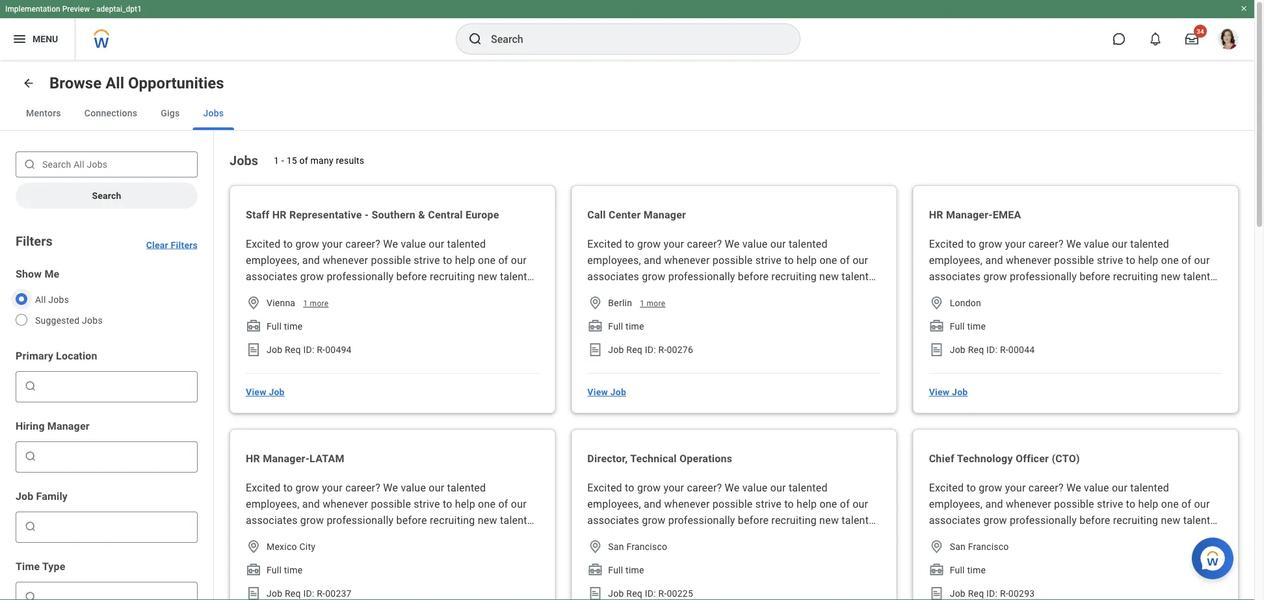 Task type: locate. For each thing, give the bounding box(es) containing it.
profile logan mcneil image
[[1218, 29, 1239, 52]]

jobrequisitionid element left job req id : r-00293
[[929, 586, 945, 600]]

1 vertical spatial manager
[[47, 420, 90, 432]]

req right jobrequisitionid image
[[968, 344, 984, 355]]

time up job req id : r-00225
[[626, 565, 644, 575]]

full for staff hr representative - southern & central europe
[[267, 321, 282, 332]]

location element
[[246, 295, 261, 311], [587, 295, 603, 311], [929, 295, 945, 311], [246, 539, 261, 555], [587, 539, 603, 555], [929, 539, 945, 555]]

francisco for technology
[[968, 541, 1009, 552]]

view job button down jobrequisitionid image
[[924, 379, 973, 405]]

location element for staff hr representative - southern & central europe
[[246, 295, 261, 311]]

jobrequisitionid element
[[246, 342, 261, 358], [587, 342, 603, 358], [929, 342, 945, 358], [246, 586, 261, 600], [587, 586, 603, 600], [929, 586, 945, 600]]

full for chief technology officer (cto)
[[950, 565, 965, 575]]

location image
[[246, 295, 261, 311], [587, 295, 603, 311], [929, 295, 945, 311], [246, 539, 261, 555]]

london
[[950, 297, 981, 308]]

all down show me
[[35, 294, 46, 305]]

3 view job button from the left
[[924, 379, 973, 405]]

view job
[[246, 387, 285, 397], [587, 387, 626, 397], [929, 387, 968, 397]]

2 more from the left
[[647, 299, 665, 308]]

manager right hiring
[[47, 420, 90, 432]]

location
[[56, 349, 97, 362]]

search image down time
[[24, 590, 37, 600]]

: for latam
[[312, 588, 314, 599]]

latam
[[310, 453, 344, 465]]

view for hr
[[929, 387, 950, 397]]

2 horizontal spatial view
[[929, 387, 950, 397]]

0 vertical spatial all
[[105, 74, 124, 92]]

menu banner
[[0, 0, 1254, 60]]

view job for staff
[[246, 387, 285, 397]]

job left 00225 at the bottom
[[608, 588, 624, 599]]

time for latam
[[284, 565, 303, 575]]

jobs right gigs
[[203, 108, 224, 118]]

id for officer
[[986, 588, 995, 599]]

location image for hr manager-emea
[[929, 295, 945, 311]]

0 horizontal spatial view
[[246, 387, 266, 397]]

jobrequisitionid image left job req id : r-00237
[[246, 586, 261, 600]]

search image
[[468, 31, 483, 47], [23, 158, 36, 171], [24, 380, 37, 393], [24, 520, 37, 533]]

1
[[274, 155, 279, 166], [303, 299, 308, 308], [640, 299, 645, 308]]

1 right vienna
[[303, 299, 308, 308]]

1 horizontal spatial san
[[950, 541, 966, 552]]

arrow left image
[[22, 77, 35, 90]]

0 vertical spatial manager-
[[946, 209, 993, 221]]

jobs right suggested at the left bottom
[[82, 315, 103, 326]]

jobrequisitionid element left job req id : r-00237
[[246, 586, 261, 600]]

1 horizontal spatial filters
[[171, 240, 198, 250]]

time type image for call
[[587, 319, 603, 334]]

- left 15
[[281, 155, 284, 166]]

1 left 15
[[274, 155, 279, 166]]

2 horizontal spatial hr
[[929, 209, 943, 221]]

full for hr manager-latam
[[267, 565, 282, 575]]

full time for latam
[[267, 565, 303, 575]]

connections
[[84, 108, 137, 118]]

view job button
[[241, 379, 290, 405], [582, 379, 631, 405], [924, 379, 973, 405]]

0 horizontal spatial -
[[92, 5, 94, 14]]

francisco up job req id : r-00293
[[968, 541, 1009, 552]]

1 more right berlin
[[640, 299, 665, 308]]

full time down mexico
[[267, 565, 303, 575]]

time type image for chief
[[929, 562, 945, 578]]

1 view job from the left
[[246, 387, 285, 397]]

0 horizontal spatial francisco
[[626, 541, 667, 552]]

:
[[312, 344, 314, 355], [654, 344, 656, 355], [995, 344, 998, 355], [312, 588, 314, 599], [654, 588, 656, 599], [995, 588, 998, 599]]

1 1 more button from the left
[[303, 298, 329, 309]]

jobrequisitionid element left job req id : r-00225
[[587, 586, 603, 600]]

1 horizontal spatial manager
[[644, 209, 686, 221]]

job left 'family'
[[16, 490, 33, 502]]

0 horizontal spatial hr
[[246, 453, 260, 465]]

- right preview
[[92, 5, 94, 14]]

manager right center
[[644, 209, 686, 221]]

1 vertical spatial manager-
[[263, 453, 310, 465]]

none field for job family
[[40, 516, 192, 537]]

job
[[267, 344, 282, 355], [608, 344, 624, 355], [950, 344, 966, 355], [269, 387, 285, 397], [610, 387, 626, 397], [952, 387, 968, 397], [16, 490, 33, 502], [267, 588, 282, 599], [608, 588, 624, 599], [950, 588, 966, 599]]

time type image for staff
[[246, 319, 261, 334]]

-
[[92, 5, 94, 14], [281, 155, 284, 166], [365, 209, 369, 221]]

2 francisco from the left
[[968, 541, 1009, 552]]

more right berlin
[[647, 299, 665, 308]]

technology
[[957, 453, 1013, 465]]

1 view job button from the left
[[241, 379, 290, 405]]

search image down hiring
[[24, 450, 37, 463]]

req left 00225 at the bottom
[[626, 588, 642, 599]]

jobs inside button
[[203, 108, 224, 118]]

full time down vienna
[[267, 321, 303, 332]]

1 right berlin
[[640, 299, 645, 308]]

1 more button right vienna
[[303, 298, 329, 309]]

jobrequisitionid image for director,
[[587, 586, 603, 600]]

job req id : r-00276
[[608, 344, 693, 355]]

time
[[284, 321, 303, 332], [626, 321, 644, 332], [967, 321, 986, 332], [284, 565, 303, 575], [626, 565, 644, 575], [967, 565, 986, 575]]

full time for emea
[[950, 321, 986, 332]]

2 horizontal spatial view job button
[[924, 379, 973, 405]]

job left 00293
[[950, 588, 966, 599]]

hiring
[[16, 420, 45, 432]]

job down mexico
[[267, 588, 282, 599]]

more
[[310, 299, 329, 308], [647, 299, 665, 308]]

req left 00237
[[285, 588, 301, 599]]

filters right clear
[[171, 240, 198, 250]]

1 horizontal spatial francisco
[[968, 541, 1009, 552]]

jobrequisitionid element for director, technical operations
[[587, 586, 603, 600]]

req for emea
[[968, 344, 984, 355]]

jobrequisitionid image for hr
[[246, 586, 261, 600]]

req left 00293
[[968, 588, 984, 599]]

1 more button for manager
[[640, 298, 665, 309]]

1 search image from the top
[[24, 450, 37, 463]]

call
[[587, 209, 606, 221]]

full down berlin
[[608, 321, 623, 332]]

0 horizontal spatial location image
[[587, 539, 603, 555]]

1 francisco from the left
[[626, 541, 667, 552]]

00044
[[1008, 344, 1035, 355]]

1 vertical spatial all
[[35, 294, 46, 305]]

2 time type image from the left
[[929, 319, 945, 334]]

job for job req id : r-00225
[[608, 588, 624, 599]]

1 horizontal spatial location image
[[929, 539, 945, 555]]

req for representative
[[285, 344, 301, 355]]

Search Workday  search field
[[491, 25, 773, 53]]

1 more from the left
[[310, 299, 329, 308]]

location image
[[587, 539, 603, 555], [929, 539, 945, 555]]

req for manager
[[626, 344, 642, 355]]

2 location image from the left
[[929, 539, 945, 555]]

time up job req id : r-00293
[[967, 565, 986, 575]]

job req id : r-00044
[[950, 344, 1035, 355]]

time for emea
[[967, 321, 986, 332]]

1 horizontal spatial view job button
[[582, 379, 631, 405]]

time type element
[[246, 319, 261, 334], [587, 319, 603, 334], [929, 319, 945, 334], [246, 562, 261, 578], [587, 562, 603, 578], [929, 562, 945, 578]]

1 vertical spatial search image
[[24, 590, 37, 600]]

job down vienna
[[267, 344, 282, 355]]

req for latam
[[285, 588, 301, 599]]

1 location image from the left
[[587, 539, 603, 555]]

3 view from the left
[[929, 387, 950, 397]]

1 horizontal spatial -
[[281, 155, 284, 166]]

full down mexico
[[267, 565, 282, 575]]

location image left vienna
[[246, 295, 261, 311]]

southern
[[372, 209, 416, 221]]

officer
[[1016, 453, 1049, 465]]

1 horizontal spatial view job
[[587, 387, 626, 397]]

tab list
[[0, 96, 1254, 131]]

hr
[[272, 209, 287, 221], [929, 209, 943, 221], [246, 453, 260, 465]]

full up job req id : r-00225
[[608, 565, 623, 575]]

- left southern
[[365, 209, 369, 221]]

preview
[[62, 5, 90, 14]]

full time
[[267, 321, 303, 332], [608, 321, 644, 332], [950, 321, 986, 332], [267, 565, 303, 575], [608, 565, 644, 575], [950, 565, 986, 575]]

0 horizontal spatial view job button
[[241, 379, 290, 405]]

all up connections
[[105, 74, 124, 92]]

jobrequisitionid element for call center manager
[[587, 342, 603, 358]]

1 horizontal spatial 1
[[303, 299, 308, 308]]

1 more button right berlin
[[640, 298, 665, 309]]

id for representative
[[303, 344, 312, 355]]

mexico
[[267, 541, 297, 552]]

r-
[[317, 344, 325, 355], [658, 344, 667, 355], [1000, 344, 1008, 355], [317, 588, 325, 599], [658, 588, 667, 599], [1000, 588, 1008, 599]]

time down london
[[967, 321, 986, 332]]

none field primary location
[[40, 376, 192, 397]]

0 vertical spatial search image
[[24, 450, 37, 463]]

0 horizontal spatial 1 more button
[[303, 298, 329, 309]]

id left '00276' at the right bottom of the page
[[645, 344, 654, 355]]

view job button down job req id : r-00494
[[241, 379, 290, 405]]

clear
[[146, 240, 168, 250]]

jobrequisitionid element left the job req id : r-00044
[[929, 342, 945, 358]]

2 view job button from the left
[[582, 379, 631, 405]]

full down vienna
[[267, 321, 282, 332]]

view job down job req id : r-00276
[[587, 387, 626, 397]]

san for director,
[[608, 541, 624, 552]]

results
[[336, 155, 364, 166]]

director, technical operations
[[587, 453, 732, 465]]

san up job req id : r-00225
[[608, 541, 624, 552]]

time type element for hr manager-emea
[[929, 319, 945, 334]]

1 san from the left
[[608, 541, 624, 552]]

none field time type
[[40, 587, 192, 600]]

time down mexico city
[[284, 565, 303, 575]]

emea
[[993, 209, 1021, 221]]

none field for hiring manager
[[40, 446, 192, 467]]

0 horizontal spatial view job
[[246, 387, 285, 397]]

full time up job req id : r-00225
[[608, 565, 644, 575]]

technical
[[630, 453, 677, 465]]

jobrequisitionid image left job req id : r-00225
[[587, 586, 603, 600]]

2 search image from the top
[[24, 590, 37, 600]]

francisco up job req id : r-00225
[[626, 541, 667, 552]]

0 horizontal spatial time type image
[[246, 319, 261, 334]]

3 view job from the left
[[929, 387, 968, 397]]

: left 00237
[[312, 588, 314, 599]]

1 horizontal spatial view
[[587, 387, 608, 397]]

1 for call
[[640, 299, 645, 308]]

jobrequisitionid image left job req id : r-00494
[[246, 342, 261, 358]]

: for representative
[[312, 344, 314, 355]]

1 vertical spatial -
[[281, 155, 284, 166]]

1 horizontal spatial 1 more
[[640, 299, 665, 308]]

1 san francisco from the left
[[608, 541, 667, 552]]

1 horizontal spatial hr
[[272, 209, 287, 221]]

all
[[105, 74, 124, 92], [35, 294, 46, 305]]

type
[[42, 560, 65, 573]]

: left the 00494
[[312, 344, 314, 355]]

full
[[267, 321, 282, 332], [608, 321, 623, 332], [950, 321, 965, 332], [267, 565, 282, 575], [608, 565, 623, 575], [950, 565, 965, 575]]

2 horizontal spatial -
[[365, 209, 369, 221]]

2 horizontal spatial view job
[[929, 387, 968, 397]]

req
[[285, 344, 301, 355], [626, 344, 642, 355], [968, 344, 984, 355], [285, 588, 301, 599], [626, 588, 642, 599], [968, 588, 984, 599]]

europe
[[466, 209, 499, 221]]

san francisco
[[608, 541, 667, 552], [950, 541, 1009, 552]]

mentors
[[26, 108, 61, 118]]

id left "00044"
[[986, 344, 995, 355]]

time down berlin
[[626, 321, 644, 332]]

1 horizontal spatial manager-
[[946, 209, 993, 221]]

time
[[16, 560, 40, 573]]

2 view job from the left
[[587, 387, 626, 397]]

none field for time type
[[40, 587, 192, 600]]

id for latam
[[303, 588, 312, 599]]

san francisco up job req id : r-00225
[[608, 541, 667, 552]]

job down job req id : r-00276
[[610, 387, 626, 397]]

req for officer
[[968, 588, 984, 599]]

job req id : r-00237
[[267, 588, 352, 599]]

1 horizontal spatial san francisco
[[950, 541, 1009, 552]]

3 none field from the top
[[40, 516, 192, 537]]

1 more
[[303, 299, 329, 308], [640, 299, 665, 308]]

implementation
[[5, 5, 60, 14]]

view job button for hr
[[924, 379, 973, 405]]

full time up job req id : r-00293
[[950, 565, 986, 575]]

san francisco up job req id : r-00293
[[950, 541, 1009, 552]]

1 horizontal spatial time type image
[[929, 319, 945, 334]]

jobrequisitionid image left job req id : r-00293
[[929, 586, 945, 600]]

1 more button
[[303, 298, 329, 309], [640, 298, 665, 309]]

0 vertical spatial -
[[92, 5, 94, 14]]

id for emea
[[986, 344, 995, 355]]

None field
[[40, 376, 192, 397], [40, 446, 192, 467], [40, 516, 192, 537], [40, 587, 192, 600]]

location image left london
[[929, 295, 945, 311]]

1 time type image from the left
[[246, 319, 261, 334]]

jobs
[[203, 108, 224, 118], [230, 153, 258, 168], [48, 294, 69, 305], [82, 315, 103, 326]]

1 view from the left
[[246, 387, 266, 397]]

city
[[299, 541, 315, 552]]

location image for hr manager-latam
[[246, 539, 261, 555]]

2 view from the left
[[587, 387, 608, 397]]

0 horizontal spatial more
[[310, 299, 329, 308]]

time type image for hr
[[929, 319, 945, 334]]

jobs up suggested at the left bottom
[[48, 294, 69, 305]]

close environment banner image
[[1240, 5, 1248, 12]]

jobrequisitionid image for call
[[587, 342, 603, 358]]

location element for call center manager
[[587, 295, 603, 311]]

view job for hr
[[929, 387, 968, 397]]

view job button for staff
[[241, 379, 290, 405]]

primary location
[[16, 349, 97, 362]]

hr manager-latam
[[246, 453, 344, 465]]

hr manager-emea
[[929, 209, 1021, 221]]

2 1 more button from the left
[[640, 298, 665, 309]]

time type image for director,
[[587, 562, 603, 578]]

2 1 more from the left
[[640, 299, 665, 308]]

full time for manager
[[608, 321, 644, 332]]

time type image
[[587, 319, 603, 334], [246, 562, 261, 578], [587, 562, 603, 578], [929, 562, 945, 578]]

job down the job req id : r-00044
[[952, 387, 968, 397]]

time down vienna
[[284, 321, 303, 332]]

2 horizontal spatial 1
[[640, 299, 645, 308]]

menu button
[[0, 18, 75, 60]]

inbox large image
[[1185, 33, 1198, 46]]

2 san from the left
[[950, 541, 966, 552]]

search image for search workday search box
[[468, 31, 483, 47]]

opportunities
[[128, 74, 224, 92]]

jobs left 15
[[230, 153, 258, 168]]

job req id : r-00293
[[950, 588, 1035, 599]]

1 1 more from the left
[[303, 299, 329, 308]]

full time down berlin
[[608, 321, 644, 332]]

san up job req id : r-00293
[[950, 541, 966, 552]]

id left the 00494
[[303, 344, 312, 355]]

jobrequisitionid image for staff
[[246, 342, 261, 358]]

suggested
[[35, 315, 80, 326]]

jobrequisitionid element left job req id : r-00276
[[587, 342, 603, 358]]

location image left berlin
[[587, 295, 603, 311]]

view for staff
[[246, 387, 266, 397]]

2 none field from the top
[[40, 446, 192, 467]]

view job down job req id : r-00494
[[246, 387, 285, 397]]

view for call
[[587, 387, 608, 397]]

job down berlin
[[608, 344, 624, 355]]

: left "00044"
[[995, 344, 998, 355]]

none field for primary location
[[40, 376, 192, 397]]

search image
[[24, 450, 37, 463], [24, 590, 37, 600]]

1 none field from the top
[[40, 376, 192, 397]]

1 horizontal spatial more
[[647, 299, 665, 308]]

id for operations
[[645, 588, 654, 599]]

job for job family
[[16, 490, 33, 502]]

location image for call center manager
[[587, 295, 603, 311]]

search image for field associated with job family
[[24, 520, 37, 533]]

2 vertical spatial -
[[365, 209, 369, 221]]

jobrequisitionid image left job req id : r-00276
[[587, 342, 603, 358]]

Primary Location field
[[40, 380, 192, 393]]

time type image
[[246, 319, 261, 334], [929, 319, 945, 334]]

: left 00225 at the bottom
[[654, 588, 656, 599]]

2 san francisco from the left
[[950, 541, 1009, 552]]

4 none field from the top
[[40, 587, 192, 600]]

0 horizontal spatial san francisco
[[608, 541, 667, 552]]

manager-
[[946, 209, 993, 221], [263, 453, 310, 465]]

view job button down job req id : r-00276
[[582, 379, 631, 405]]

show
[[16, 268, 42, 280]]

san francisco for technical
[[608, 541, 667, 552]]

gigs
[[161, 108, 180, 118]]

show me
[[16, 268, 59, 280]]

more right vienna
[[310, 299, 329, 308]]

central
[[428, 209, 463, 221]]

hr for hr manager-emea
[[929, 209, 943, 221]]

id left 00293
[[986, 588, 995, 599]]

vienna
[[267, 297, 295, 308]]

full time for representative
[[267, 321, 303, 332]]

0 horizontal spatial manager-
[[263, 453, 310, 465]]

id
[[303, 344, 312, 355], [645, 344, 654, 355], [986, 344, 995, 355], [303, 588, 312, 599], [645, 588, 654, 599], [986, 588, 995, 599]]

location image left mexico
[[246, 539, 261, 555]]

view
[[246, 387, 266, 397], [587, 387, 608, 397], [929, 387, 950, 397]]

: for operations
[[654, 588, 656, 599]]

more for manager
[[647, 299, 665, 308]]

jobrequisitionid image
[[246, 342, 261, 358], [587, 342, 603, 358], [246, 586, 261, 600], [587, 586, 603, 600], [929, 586, 945, 600]]

1 horizontal spatial 1 more button
[[640, 298, 665, 309]]

full down london
[[950, 321, 965, 332]]

req left the 00494
[[285, 344, 301, 355]]

jobrequisitionid image
[[929, 342, 945, 358]]

full time down london
[[950, 321, 986, 332]]

jobrequisitionid element for hr manager-latam
[[246, 586, 261, 600]]

time for manager
[[626, 321, 644, 332]]

view job down jobrequisitionid image
[[929, 387, 968, 397]]

1 more right vienna
[[303, 299, 329, 308]]

0 vertical spatial manager
[[644, 209, 686, 221]]

filters
[[16, 233, 52, 249], [171, 240, 198, 250]]

0 horizontal spatial 1 more
[[303, 299, 329, 308]]

jobrequisitionid image for chief
[[929, 586, 945, 600]]

jobrequisitionid element left job req id : r-00494
[[246, 342, 261, 358]]

req left '00276' at the right bottom of the page
[[626, 344, 642, 355]]

location element for hr manager-emea
[[929, 295, 945, 311]]

: left 00293
[[995, 588, 998, 599]]

: left '00276' at the right bottom of the page
[[654, 344, 656, 355]]

id left 00237
[[303, 588, 312, 599]]

job for job req id : r-00276
[[608, 344, 624, 355]]

job right jobrequisitionid image
[[950, 344, 966, 355]]

0 horizontal spatial manager
[[47, 420, 90, 432]]

job req id : r-00225
[[608, 588, 693, 599]]

san
[[608, 541, 624, 552], [950, 541, 966, 552]]

id left 00225 at the bottom
[[645, 588, 654, 599]]

none field job family
[[40, 516, 192, 537]]

full up job req id : r-00293
[[950, 565, 965, 575]]

manager- for latam
[[263, 453, 310, 465]]

filters up show me
[[16, 233, 52, 249]]

none field hiring manager
[[40, 446, 192, 467]]

0 horizontal spatial san
[[608, 541, 624, 552]]



Task type: describe. For each thing, give the bounding box(es) containing it.
jobrequisitionid element for chief technology officer (cto)
[[929, 586, 945, 600]]

browse
[[49, 74, 102, 92]]

san for chief
[[950, 541, 966, 552]]

search image for field associated with primary location
[[24, 380, 37, 393]]

tab list containing mentors
[[0, 96, 1254, 131]]

jobrequisitionid element for staff hr representative - southern & central europe
[[246, 342, 261, 358]]

time type
[[16, 560, 65, 573]]

r- for officer
[[1000, 588, 1008, 599]]

chief technology officer (cto)
[[929, 453, 1080, 465]]

search image for hiring
[[24, 450, 37, 463]]

adeptai_dpt1
[[96, 5, 142, 14]]

1 for staff
[[303, 299, 308, 308]]

manager- for emea
[[946, 209, 993, 221]]

1 horizontal spatial all
[[105, 74, 124, 92]]

full time for officer
[[950, 565, 986, 575]]

1 more for manager
[[640, 299, 665, 308]]

1 - 15 of many results
[[274, 155, 364, 166]]

search
[[92, 190, 121, 201]]

: for emea
[[995, 344, 998, 355]]

view job button for call
[[582, 379, 631, 405]]

: for officer
[[995, 588, 998, 599]]

job for job req id : r-00293
[[950, 588, 966, 599]]

primary
[[16, 349, 53, 362]]

1 more for representative
[[303, 299, 329, 308]]

job down job req id : r-00494
[[269, 387, 285, 397]]

mexico city
[[267, 541, 315, 552]]

full time for operations
[[608, 565, 644, 575]]

mentors button
[[16, 96, 71, 130]]

clear filters
[[146, 240, 198, 250]]

director,
[[587, 453, 628, 465]]

Time Type field
[[40, 590, 192, 600]]

location image for chief technology officer (cto)
[[929, 539, 945, 555]]

0 horizontal spatial 1
[[274, 155, 279, 166]]

representative
[[289, 209, 362, 221]]

all jobs
[[35, 294, 69, 305]]

location element for chief technology officer (cto)
[[929, 539, 945, 555]]

full for call center manager
[[608, 321, 623, 332]]

Job Family field
[[40, 520, 192, 533]]

00494
[[325, 344, 352, 355]]

Search All Jobs text field
[[16, 152, 198, 178]]

&
[[418, 209, 425, 221]]

browse all opportunities
[[49, 74, 224, 92]]

more for representative
[[310, 299, 329, 308]]

00293
[[1008, 588, 1035, 599]]

0 horizontal spatial all
[[35, 294, 46, 305]]

time type element for chief technology officer (cto)
[[929, 562, 945, 578]]

menu
[[33, 34, 58, 44]]

00237
[[325, 588, 352, 599]]

full for hr manager-emea
[[950, 321, 965, 332]]

call center manager
[[587, 209, 686, 221]]

time for operations
[[626, 565, 644, 575]]

center
[[609, 209, 641, 221]]

job for job req id : r-00494
[[267, 344, 282, 355]]

gigs button
[[150, 96, 190, 130]]

r- for operations
[[658, 588, 667, 599]]

berlin
[[608, 297, 632, 308]]

hr for hr manager-latam
[[246, 453, 260, 465]]

location element for hr manager-latam
[[246, 539, 261, 555]]

notifications large image
[[1149, 33, 1162, 46]]

jobs button
[[193, 96, 234, 130]]

chief
[[929, 453, 954, 465]]

time type image for hr
[[246, 562, 261, 578]]

connections button
[[74, 96, 148, 130]]

full for director, technical operations
[[608, 565, 623, 575]]

hiring manager
[[16, 420, 90, 432]]

implementation preview -   adeptai_dpt1
[[5, 5, 142, 14]]

staff hr representative - southern & central europe
[[246, 209, 499, 221]]

34
[[1197, 27, 1204, 35]]

id for manager
[[645, 344, 654, 355]]

search image for time
[[24, 590, 37, 600]]

- inside menu banner
[[92, 5, 94, 14]]

san francisco for technology
[[950, 541, 1009, 552]]

Hiring Manager field
[[40, 450, 192, 463]]

r- for manager
[[658, 344, 667, 355]]

00225
[[667, 588, 693, 599]]

0 horizontal spatial filters
[[16, 233, 52, 249]]

view job for call
[[587, 387, 626, 397]]

time for representative
[[284, 321, 303, 332]]

r- for emea
[[1000, 344, 1008, 355]]

: for manager
[[654, 344, 656, 355]]

family
[[36, 490, 68, 502]]

suggested jobs
[[35, 315, 103, 326]]

00276
[[667, 344, 693, 355]]

of
[[299, 155, 308, 166]]

r- for representative
[[317, 344, 325, 355]]

location element for director, technical operations
[[587, 539, 603, 555]]

location image for staff hr representative - southern & central europe
[[246, 295, 261, 311]]

me
[[44, 268, 59, 280]]

many
[[311, 155, 333, 166]]

time type element for call center manager
[[587, 319, 603, 334]]

time for officer
[[967, 565, 986, 575]]

(cto)
[[1052, 453, 1080, 465]]

job for job req id : r-00237
[[267, 588, 282, 599]]

req for operations
[[626, 588, 642, 599]]

time type element for staff hr representative - southern & central europe
[[246, 319, 261, 334]]

time type element for director, technical operations
[[587, 562, 603, 578]]

search button
[[16, 183, 198, 209]]

job family
[[16, 490, 68, 502]]

operations
[[680, 453, 732, 465]]

staff
[[246, 209, 270, 221]]

34 button
[[1178, 25, 1207, 53]]

justify image
[[12, 31, 27, 47]]

jobrequisitionid element for hr manager-emea
[[929, 342, 945, 358]]

1 more button for representative
[[303, 298, 329, 309]]

francisco for technical
[[626, 541, 667, 552]]

clear filters button
[[146, 224, 198, 250]]

15
[[287, 155, 297, 166]]

r- for latam
[[317, 588, 325, 599]]

location image for director, technical operations
[[587, 539, 603, 555]]

filters inside clear filters button
[[171, 240, 198, 250]]

job req id : r-00494
[[267, 344, 352, 355]]

job for job req id : r-00044
[[950, 344, 966, 355]]



Task type: vqa. For each thing, say whether or not it's contained in the screenshot.


